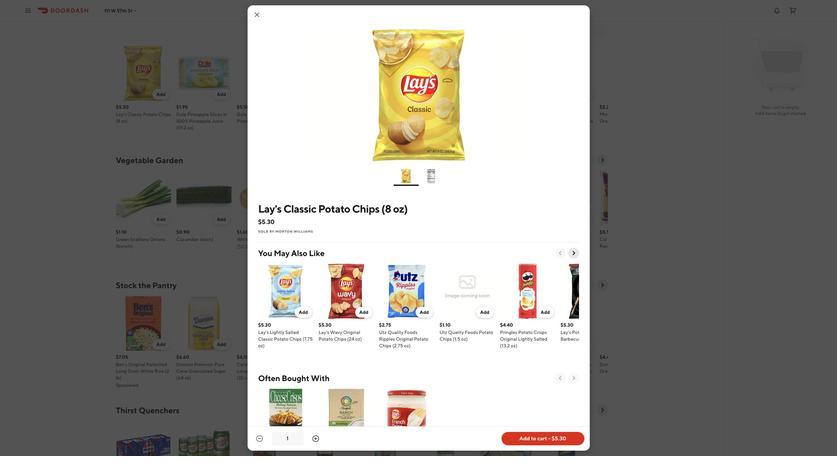 Task type: describe. For each thing, give the bounding box(es) containing it.
add for ben's original parboiled long grain white rice (2 lb)
[[156, 342, 166, 347]]

add for cucumber (each)
[[217, 217, 226, 222]]

original inside $7.05 ben's original parboiled long grain white rice (2 lb) sponsored
[[128, 362, 146, 367]]

chips inside $5.30 lay's wavy original potato chips (24 oz)
[[334, 336, 347, 342]]

baby
[[626, 237, 637, 242]]

red
[[419, 237, 427, 242]]

(2.75
[[393, 343, 403, 349]]

previous button of carousel image for $6.60 broccoli (bunch)
[[586, 157, 593, 164]]

arm & hammer fridge freezer baking soda (20 oz) image
[[479, 296, 534, 351]]

regular
[[479, 237, 496, 242]]

ranch
[[556, 118, 570, 124]]

cucumber
[[176, 237, 199, 242]]

add inside your cart is empty add items to get started
[[756, 111, 765, 116]]

dole for dole 100% juice pineapple orange (59 oz)
[[237, 112, 247, 117]]

also
[[291, 249, 308, 258]]

pepsi wild cherry soda can (12 oz x 12 ct) image
[[116, 421, 171, 456]]

lb) inside $7.05 ben's original parboiled long grain white rice (2 lb) sponsored
[[116, 375, 122, 381]]

classic inside $5.30 lay's classic potato chips (8 oz)
[[127, 112, 142, 117]]

whole inside cheerios toasted whole grain oat cereal (8.9 oz)
[[577, 362, 592, 367]]

condensed
[[323, 369, 347, 374]]

long for lb)
[[116, 369, 127, 374]]

(59
[[277, 118, 284, 124]]

1 vertical spatial previous button of carousel image
[[557, 375, 564, 382]]

oz) inside '$6.60 cape cod original sea salt kettle cooked potato chips (8 oz)'
[[331, 125, 338, 130]]

$3.30 farmland fresh dairies whole milk (1/2 gal)
[[419, 104, 467, 124]]

oz) inside $2.20 mistic juice blend orange carrot (15.9 oz)
[[643, 118, 650, 124]]

(64
[[176, 375, 184, 381]]

your
[[762, 105, 772, 110]]

orange inside $5.50 dole 100% juice pineapple orange (59 oz)
[[259, 118, 276, 124]]

(8 inside lay's classic potato chips (8 oz) $5.30
[[382, 202, 392, 215]]

chips inside lay's classic potato chips (8 oz) $5.30
[[352, 202, 380, 215]]

(7.23
[[583, 336, 593, 342]]

cart inside add to cart - $5.30 button
[[538, 435, 548, 442]]

oz) inside $6.60 domino premium pure cane granulated sugar (64 oz)
[[185, 375, 191, 381]]

sold
[[258, 229, 269, 233]]

farmland for $3.30
[[419, 112, 439, 117]]

foods for potato
[[405, 330, 418, 335]]

add for lay's classic potato chips (8 oz)
[[156, 92, 166, 97]]

parboiled
[[146, 362, 167, 367]]

slices
[[210, 112, 222, 117]]

wavy
[[330, 330, 343, 335]]

lay's for $5.30 lay's wavy original potato chips (24 oz)
[[319, 330, 329, 335]]

$1.10 green scallions onions (bunch)
[[116, 229, 165, 249]]

oz) inside $4.40 domino premium cane granulated sugar (32 oz)
[[646, 369, 653, 374]]

with
[[311, 374, 330, 383]]

cape cod original sea salt kettle cooked potato chips (8 oz) image
[[298, 46, 353, 101]]

organic
[[608, 237, 626, 242]]

often
[[258, 374, 280, 383]]

chips inside $5.30 lay's potato chips barbecue (7.23 oz)
[[588, 330, 600, 335]]

extra
[[276, 362, 287, 367]]

vegetable
[[116, 156, 154, 165]]

$5.30 inside button
[[552, 435, 567, 442]]

$5.50 for cal
[[600, 229, 613, 235]]

pineapple down $1.95
[[187, 112, 209, 117]]

homegrown hothouse tomato (each)
[[358, 237, 406, 249]]

(19.2
[[176, 125, 186, 130]]

$1.95
[[176, 104, 188, 110]]

milk inside nestle carnation sweetened condensed milk (14 oz)
[[298, 375, 307, 381]]

add for domino premium pure cane granulated sugar (64 oz)
[[217, 342, 226, 347]]

add to cart - $5.30 button
[[502, 432, 585, 446]]

green inside $1.10 green scallions onions (bunch)
[[116, 237, 129, 242]]

add for lay's wavy original potato chips (24 oz)
[[360, 310, 369, 315]]

potato inside $1.60 ea white potato (each) ($3.30/lb)
[[251, 237, 266, 242]]

$3.30
[[419, 104, 431, 110]]

(8.9
[[577, 369, 585, 374]]

potato inside '$6.60 cape cod original sea salt kettle cooked potato chips (8 oz)'
[[298, 125, 312, 130]]

add for dole pineapple slices in 100% pineapple juice (19.2 oz)
[[217, 92, 226, 97]]

enriched
[[256, 362, 275, 367]]

$2.20 mistic juice blend orange carrot (15.9 oz)
[[600, 104, 650, 124]]

chips inside $5.30 lay's lightly salted classic potato chips (7.75 oz)
[[290, 336, 302, 342]]

potato inside $5.30 lay's wavy original potato chips (24 oz)
[[319, 336, 333, 342]]

$5.30 lay's lightly salted classic potato chips (7.75 oz)
[[258, 322, 313, 349]]

you may also like
[[258, 249, 325, 258]]

lay's inside lay's classic potato chips (8 oz) $5.30
[[258, 202, 282, 215]]

sold by morton williams
[[258, 229, 313, 233]]

oz) inside lay's classic potato chips (8 oz) $5.30
[[393, 202, 408, 215]]

chips inside $5.30 lay's classic potato chips (8 oz)
[[159, 112, 171, 117]]

may
[[274, 249, 290, 258]]

add for carolina enriched extra long grain white rice (32 oz)
[[278, 342, 287, 347]]

cheerios
[[540, 362, 559, 367]]

morton
[[276, 229, 293, 233]]

thirst quenchers
[[116, 406, 180, 415]]

oz) inside poland spring 100% natural water (101.4 oz)
[[403, 118, 409, 124]]

oz) inside $4.40 pringles potato crisps original lightly salted (13.2 oz)
[[511, 343, 518, 349]]

$0.90
[[176, 229, 190, 235]]

grain inside cheerios toasted whole grain oat cereal (8.9 oz)
[[540, 369, 551, 374]]

carrot inside $2.20 mistic juice blend orange carrot (15.9 oz)
[[617, 118, 631, 124]]

oat
[[552, 369, 561, 374]]

classic inside $5.30 lay's lightly salted classic potato chips (7.75 oz)
[[258, 336, 273, 342]]

lay's for $5.30 lay's classic potato chips (8 oz)
[[116, 112, 126, 117]]

oz) inside the $1.10 utz quality foods potato chips (1.5 oz)
[[462, 336, 468, 342]]

decrease quantity by 1 image
[[256, 435, 264, 443]]

ea
[[250, 229, 255, 235]]

add to cart - $5.30
[[520, 435, 567, 442]]

homegrown hothouse tomato (each) image
[[358, 171, 413, 226]]

like
[[309, 249, 325, 258]]

(12
[[620, 243, 626, 249]]

harvest
[[556, 112, 573, 117]]

bought
[[282, 374, 310, 383]]

oz) inside $5.30 lay's classic potato chips (8 oz)
[[121, 118, 128, 124]]

(each) inside $1.60 ea white potato (each) ($3.30/lb)
[[267, 237, 280, 242]]

0 vertical spatial previous button of carousel image
[[586, 282, 593, 289]]

mistic
[[600, 112, 613, 117]]

see all
[[557, 283, 572, 288]]

oz) inside $5.30 lay's potato chips barbecue (7.23 oz)
[[594, 336, 600, 342]]

is
[[782, 105, 785, 110]]

orange inside $2.20 mistic juice blend orange carrot (15.9 oz)
[[600, 118, 616, 124]]

(bunch) inside $1.10 green scallions onions (bunch)
[[116, 243, 133, 249]]

(15.9
[[632, 118, 642, 124]]

add for lay's lightly salted classic potato chips (7.75 oz)
[[299, 310, 308, 315]]

(13.2
[[501, 343, 510, 349]]

$6.60 domino premium pure cane granulated sugar (64 oz)
[[176, 355, 226, 381]]

cart inside your cart is empty add items to get started
[[773, 105, 781, 110]]

see
[[557, 283, 565, 288]]

bell
[[428, 237, 437, 242]]

premium for $4.40 domino premium cane granulated sugar (32 oz)
[[618, 362, 637, 367]]

$4.40 for $4.40 pringles potato crisps original lightly salted (13.2 oz)
[[501, 322, 514, 328]]

pringles potato crisps original lightly salted (13.2 oz) image
[[501, 264, 556, 319]]

$6.60 for $6.60 cape cod original sea salt kettle cooked potato chips (8 oz)
[[298, 104, 311, 110]]

peppers
[[437, 237, 455, 242]]

granulated inside $4.40 domino premium cane granulated sugar (32 oz)
[[600, 369, 624, 374]]

potato inside $5.30 lay's classic potato chips (8 oz)
[[143, 112, 158, 117]]

juice inside $2.20 mistic juice blend orange carrot (15.9 oz)
[[614, 112, 625, 117]]

$4.05 carolina enriched extra long grain white rice (32 oz)
[[237, 355, 287, 381]]

rainbow
[[600, 243, 619, 249]]

$6.60 cape cod original sea salt kettle cooked potato chips (8 oz)
[[298, 104, 346, 130]]

0 vertical spatial (2
[[578, 237, 582, 242]]

white for $4.05 carolina enriched extra long grain white rice (32 oz)
[[261, 369, 275, 374]]

salted inside $5.30 lay's lightly salted classic potato chips (7.75 oz)
[[286, 330, 299, 335]]

$2.75 utz quality foods ripples original potato chips (2.75 oz)
[[379, 322, 429, 349]]

$5.50 dole 100% juice pineapple orange (59 oz)
[[237, 104, 291, 124]]

premium inside $5.50 farmland fresh dairies premium eggnog (1 qt)
[[479, 118, 499, 124]]

oz) inside $5.30 lay's lightly salted classic potato chips (7.75 oz)
[[258, 343, 265, 349]]

kettle
[[307, 118, 320, 124]]

57th
[[117, 8, 127, 13]]

$5.30 for $5.30 lay's classic potato chips (8 oz)
[[116, 104, 129, 110]]

$4.40 domino premium cane granulated sugar (32 oz)
[[600, 355, 653, 374]]

$6.60 for $6.60 domino premium pure cane granulated sugar (64 oz)
[[176, 355, 189, 360]]

to inside your cart is empty add items to get started
[[778, 111, 783, 116]]

apple & eve 100% apple juice (64 oz) image
[[358, 421, 413, 456]]

farmland fresh dairies premium eggnog (1 qt) image
[[479, 46, 534, 101]]

lightly inside $5.30 lay's lightly salted classic potato chips (7.75 oz)
[[270, 330, 285, 335]]

(8 inside '$6.60 cape cod original sea salt kettle cooked potato chips (8 oz)'
[[326, 125, 331, 130]]

$5.50 for dole
[[237, 104, 250, 110]]

classic inside lay's classic potato chips (8 oz) $5.30
[[284, 202, 317, 215]]

thirst
[[116, 406, 137, 415]]

potato inside $5.30 lay's potato chips barbecue (7.23 oz)
[[573, 330, 587, 335]]

red bell peppers (each)
[[419, 237, 469, 242]]

lay's classic potato chips (8 oz) dialog
[[248, 5, 616, 456]]

dole 100% juice pineapple orange (59 oz) image
[[237, 46, 292, 101]]

white potato (each) image
[[237, 171, 292, 226]]

$7.05 ben's original parboiled long grain white rice (2 lb) sponsored
[[116, 355, 169, 388]]

$7.05
[[116, 355, 128, 360]]

dairies for qt)
[[513, 112, 528, 117]]

100% for orange
[[248, 112, 260, 117]]

(32 inside $4.40 domino premium cane granulated sugar (32 oz)
[[639, 369, 645, 374]]

broccoli
[[298, 237, 315, 242]]

(32 inside $4.05 carolina enriched extra long grain white rice (32 oz)
[[237, 375, 244, 381]]

often bought with
[[258, 374, 330, 383]]

crisps inside calbee harvest snaps wasabi ranch green pea snack crisps (3.3 oz)
[[553, 125, 567, 130]]

poland spring 100% natural water (101.4 oz) image
[[358, 46, 413, 101]]

cod
[[310, 112, 319, 117]]

previous button of carousel image for $6.60 cape cod original sea salt kettle cooked potato chips (8 oz)
[[586, 32, 593, 38]]

original inside $5.30 lay's wavy original potato chips (24 oz)
[[343, 330, 361, 335]]

the
[[138, 281, 151, 290]]

green inside calbee harvest snaps wasabi ranch green pea snack crisps (3.3 oz)
[[571, 118, 584, 124]]

carrot inside $5.50 cal organic baby carrot rainbow (12 oz)
[[638, 237, 652, 242]]

notification bell image
[[774, 7, 782, 15]]

$6.60 for $6.60 broccoli (bunch)
[[298, 229, 311, 235]]

lightly inside $4.40 pringles potato crisps original lightly salted (13.2 oz)
[[519, 336, 533, 342]]

(2 inside $7.05 ben's original parboiled long grain white rice (2 lb) sponsored
[[165, 369, 169, 374]]

white inside $1.60 ea white potato (each) ($3.30/lb)
[[237, 237, 250, 242]]

(bunch) inside $6.60 broccoli (bunch)
[[316, 237, 333, 242]]

original inside $4.40 pringles potato crisps original lightly salted (13.2 oz)
[[501, 336, 518, 342]]

(3.3
[[568, 125, 576, 130]]

next button of carousel image for bottommost previous button of carousel image
[[571, 375, 577, 382]]

milk inside $3.30 farmland fresh dairies whole milk (1/2 gal)
[[434, 118, 443, 124]]

next button of carousel image for $6.60 cape cod original sea salt kettle cooked potato chips (8 oz) previous button of carousel icon
[[600, 32, 606, 38]]

granulated inside $6.60 domino premium pure cane granulated sugar (64 oz)
[[189, 369, 213, 374]]

oz) inside $1.95 dole pineapple slices in 100% pineapple juice (19.2 oz)
[[187, 125, 194, 130]]

$1.10 for $1.10 utz quality foods potato chips (1.5 oz)
[[440, 322, 451, 328]]

poland spring 100% natural water (101.4 oz)
[[358, 112, 409, 124]]

sprite zero sugar lemon lime soda bottle (2 l) image
[[419, 421, 474, 456]]

111 w 57th st
[[104, 8, 133, 13]]

oz) inside cheerios toasted whole grain oat cereal (8.9 oz)
[[586, 369, 592, 374]]

nestle carnation sweetened condensed milk (14 oz)
[[298, 362, 347, 381]]

ben's
[[116, 362, 127, 367]]

potato inside the $1.10 utz quality foods potato chips (1.5 oz)
[[479, 330, 494, 335]]

oz) inside $4.05 carolina enriched extra long grain white rice (32 oz)
[[245, 375, 251, 381]]



Task type: locate. For each thing, give the bounding box(es) containing it.
domino premium pure cane granulated sugar (64 oz) image
[[176, 296, 232, 351]]

(each) inside homegrown hothouse tomato (each)
[[375, 243, 388, 249]]

(each) inside "$0.90 cucumber (each)"
[[200, 237, 213, 242]]

$5.50 for farmland
[[479, 104, 492, 110]]

white for $7.05 ben's original parboiled long grain white rice (2 lb) sponsored
[[140, 369, 154, 374]]

(each) right cucumber
[[200, 237, 213, 242]]

$5.30 inside $5.30 lay's potato chips barbecue (7.23 oz)
[[561, 322, 574, 328]]

original up (2.75
[[396, 336, 413, 342]]

yellow onion bag (2 lb) image
[[540, 171, 595, 226]]

sponsored
[[116, 383, 139, 388]]

oz) inside $5.30 lay's wavy original potato chips (24 oz)
[[356, 336, 362, 342]]

1 horizontal spatial long
[[237, 369, 248, 374]]

yellow onion bag (2 lb)
[[540, 237, 589, 242]]

original inside '$6.60 cape cod original sea salt kettle cooked potato chips (8 oz)'
[[320, 112, 337, 117]]

lay's for $5.30 lay's lightly salted classic potato chips (7.75 oz)
[[258, 330, 269, 335]]

ben's original parboiled long grain white rice (2 lb) image
[[116, 296, 171, 351]]

1 domino from the left
[[176, 362, 193, 367]]

1 vertical spatial lb)
[[116, 375, 122, 381]]

carolina enriched extra long grain white rice (32 oz) image
[[237, 296, 292, 351]]

premium for $6.60 domino premium pure cane granulated sugar (64 oz)
[[194, 362, 214, 367]]

1 horizontal spatial foods
[[465, 330, 478, 335]]

see all link
[[553, 280, 576, 291]]

bag
[[569, 237, 577, 242]]

Search Morton Williams search field
[[479, 27, 602, 34]]

2 grain from the left
[[249, 369, 261, 374]]

rice for parboiled
[[155, 369, 164, 374]]

0 vertical spatial cart
[[773, 105, 781, 110]]

milk left (14
[[298, 375, 307, 381]]

rice down parboiled
[[155, 369, 164, 374]]

original right ben's
[[128, 362, 146, 367]]

quality inside the $1.10 utz quality foods potato chips (1.5 oz)
[[449, 330, 464, 335]]

2 fresh from the left
[[500, 112, 512, 117]]

utz for utz quality foods potato chips (1.5 oz)
[[440, 330, 448, 335]]

1 vertical spatial (32
[[237, 375, 244, 381]]

grain inside $4.05 carolina enriched extra long grain white rice (32 oz)
[[249, 369, 261, 374]]

broccoli (bunch) image
[[298, 171, 353, 226]]

$6.60
[[298, 104, 311, 110], [298, 229, 311, 235], [176, 355, 189, 360]]

2 granulated from the left
[[600, 369, 624, 374]]

premium inside $4.40 domino premium cane granulated sugar (32 oz)
[[618, 362, 637, 367]]

orange left (59
[[259, 118, 276, 124]]

$6.60 up cape
[[298, 104, 311, 110]]

sugar
[[214, 369, 226, 374], [625, 369, 638, 374]]

1 vertical spatial green
[[116, 237, 129, 242]]

1 orange from the left
[[259, 118, 276, 124]]

dole right in
[[237, 112, 247, 117]]

potato inside $2.75 utz quality foods ripples original potato chips (2.75 oz)
[[414, 336, 429, 342]]

0 vertical spatial salted
[[286, 330, 299, 335]]

grain for original
[[128, 369, 139, 374]]

0 horizontal spatial whole
[[419, 118, 433, 124]]

0 horizontal spatial lay's classic potato chips (8 oz) image
[[116, 46, 171, 101]]

add for utz quality foods ripples original potato chips (2.75 oz)
[[420, 310, 429, 315]]

green scallions onions (bunch) image
[[116, 171, 171, 226]]

green left "scallions" at the left bottom of the page
[[116, 237, 129, 242]]

0 vertical spatial $6.60
[[298, 104, 311, 110]]

john wm. macy's melting romano cheese crisps (4.5 oz) image
[[258, 389, 314, 444]]

0 horizontal spatial grain
[[128, 369, 139, 374]]

lay's classic potato chips (8 oz) image for $5.30
[[116, 46, 171, 101]]

(2 right bag
[[578, 237, 582, 242]]

potato inside lay's classic potato chips (8 oz) $5.30
[[318, 202, 351, 215]]

scallions
[[130, 237, 149, 242]]

$4.40 pringles potato crisps original lightly salted (13.2 oz)
[[501, 322, 548, 349]]

0 horizontal spatial $5.50
[[237, 104, 250, 110]]

(8 inside $5.30 lay's classic potato chips (8 oz)
[[116, 118, 120, 124]]

1 horizontal spatial (8
[[326, 125, 331, 130]]

utz quality foods ripples original potato chips (2.75 oz) image
[[379, 264, 435, 319]]

add for pringles potato crisps original lightly salted (13.2 oz)
[[541, 310, 550, 315]]

long down carolina
[[237, 369, 248, 374]]

1 rice from the left
[[155, 369, 164, 374]]

2 dairies from the left
[[513, 112, 528, 117]]

0 horizontal spatial lightly
[[270, 330, 285, 335]]

0 vertical spatial $4.40
[[501, 322, 514, 328]]

previous button of carousel image down oat
[[557, 375, 564, 382]]

$5.50 cal organic baby carrot rainbow (12 oz)
[[600, 229, 652, 249]]

1 horizontal spatial lb)
[[583, 237, 589, 242]]

foods
[[405, 330, 418, 335], [465, 330, 478, 335]]

2 farmland from the left
[[479, 112, 499, 117]]

0 horizontal spatial premium
[[194, 362, 214, 367]]

0 vertical spatial green
[[571, 118, 584, 124]]

domino inside $6.60 domino premium pure cane granulated sugar (64 oz)
[[176, 362, 193, 367]]

0 horizontal spatial rice
[[155, 369, 164, 374]]

blend
[[626, 112, 639, 117]]

long for oz)
[[237, 369, 248, 374]]

0 horizontal spatial 100%
[[176, 118, 188, 124]]

add inside button
[[520, 435, 530, 442]]

1 horizontal spatial juice
[[261, 112, 272, 117]]

juice
[[261, 112, 272, 117], [614, 112, 625, 117], [212, 118, 223, 124]]

1 horizontal spatial $5.50
[[479, 104, 492, 110]]

rice inside $7.05 ben's original parboiled long grain white rice (2 lb) sponsored
[[155, 369, 164, 374]]

grain
[[128, 369, 139, 374], [249, 369, 261, 374], [540, 369, 551, 374]]

1 quality from the left
[[388, 330, 404, 335]]

cane inside $6.60 domino premium pure cane granulated sugar (64 oz)
[[176, 369, 188, 374]]

1 horizontal spatial whole
[[577, 362, 592, 367]]

lightly
[[270, 330, 285, 335], [519, 336, 533, 342]]

$1.10 utz quality foods potato chips (1.5 oz)
[[440, 322, 494, 342]]

1 vertical spatial crisps
[[534, 330, 547, 335]]

1 horizontal spatial sugar
[[625, 369, 638, 374]]

fresh up eggnog
[[500, 112, 512, 117]]

1 horizontal spatial salted
[[534, 336, 548, 342]]

0 horizontal spatial white
[[140, 369, 154, 374]]

snack
[[540, 125, 553, 130]]

domino inside $4.40 domino premium cane granulated sugar (32 oz)
[[600, 362, 617, 367]]

sugar inside $4.40 domino premium cane granulated sugar (32 oz)
[[625, 369, 638, 374]]

0 horizontal spatial (32
[[237, 375, 244, 381]]

oz) inside nestle carnation sweetened condensed milk (14 oz)
[[315, 375, 321, 381]]

0 horizontal spatial sugar
[[214, 369, 226, 374]]

1 vertical spatial lightly
[[519, 336, 533, 342]]

utz inside $2.75 utz quality foods ripples original potato chips (2.75 oz)
[[379, 330, 387, 335]]

0 horizontal spatial (bunch)
[[116, 243, 133, 249]]

quality up (1.5 at the right
[[449, 330, 464, 335]]

calbee harvest snaps wasabi ranch green pea snack crisps (3.3 oz)
[[540, 112, 594, 130]]

carolina
[[237, 362, 255, 367]]

2 rice from the left
[[276, 369, 285, 374]]

$1.10 inside $1.10 green scallions onions (bunch)
[[116, 229, 127, 235]]

add button
[[152, 89, 170, 100], [152, 89, 170, 100], [213, 89, 230, 100], [213, 89, 230, 100], [395, 89, 412, 100], [395, 89, 412, 100], [455, 89, 472, 100], [455, 89, 472, 100], [576, 89, 594, 100], [576, 89, 594, 100], [152, 214, 170, 225], [152, 214, 170, 225], [213, 214, 230, 225], [213, 214, 230, 225], [295, 307, 312, 318], [295, 307, 312, 318], [356, 307, 373, 318], [356, 307, 373, 318], [416, 307, 433, 318], [416, 307, 433, 318], [477, 307, 494, 318], [477, 307, 494, 318], [537, 307, 554, 318], [537, 307, 554, 318], [152, 339, 170, 350], [152, 339, 170, 350], [213, 339, 230, 350], [213, 339, 230, 350], [274, 339, 291, 350], [274, 339, 291, 350], [334, 339, 351, 350], [334, 339, 351, 350], [395, 339, 412, 350], [395, 339, 412, 350], [455, 339, 472, 350], [455, 339, 472, 350], [516, 339, 533, 350], [516, 339, 533, 350], [576, 339, 594, 350], [576, 339, 594, 350]]

dairies up gal)
[[452, 112, 467, 117]]

cape
[[298, 112, 309, 117]]

cal
[[600, 237, 607, 242]]

dole inside $1.95 dole pineapple slices in 100% pineapple juice (19.2 oz)
[[176, 112, 187, 117]]

2 orange from the left
[[600, 118, 616, 124]]

(1
[[517, 118, 520, 124]]

$5.30 lay's classic potato chips (8 oz)
[[116, 104, 171, 124]]

(1/2
[[444, 118, 452, 124]]

calbee harvest snaps wasabi ranch green pea snack crisps (3.3 oz) image
[[540, 46, 595, 101]]

sea
[[338, 112, 346, 117]]

open menu image
[[24, 7, 32, 15]]

0 horizontal spatial cane
[[176, 369, 188, 374]]

foods for (1.5
[[465, 330, 478, 335]]

100% right in
[[248, 112, 260, 117]]

2 horizontal spatial white
[[261, 369, 275, 374]]

1 horizontal spatial to
[[778, 111, 783, 116]]

premium
[[479, 118, 499, 124], [194, 362, 214, 367], [618, 362, 637, 367]]

1 dole from the left
[[176, 112, 187, 117]]

1 horizontal spatial cane
[[638, 362, 650, 367]]

$5.50 inside $5.50 dole 100% juice pineapple orange (59 oz)
[[237, 104, 250, 110]]

original up cooked
[[320, 112, 337, 117]]

nestle carnation sweetened condensed milk (14 oz) image
[[298, 296, 353, 351]]

homegrown
[[358, 237, 384, 242]]

$5.30 inside $5.30 lay's wavy original potato chips (24 oz)
[[319, 322, 332, 328]]

onions
[[150, 237, 165, 242]]

to left get
[[778, 111, 783, 116]]

long down ben's
[[116, 369, 127, 374]]

$5.30 for $5.30 lay's potato chips barbecue (7.23 oz)
[[561, 322, 574, 328]]

lb) right bag
[[583, 237, 589, 242]]

cheerios toasted whole grain oat cereal (8.9 oz)
[[540, 362, 592, 374]]

domino for $4.40
[[600, 362, 617, 367]]

original down pringles
[[501, 336, 518, 342]]

rice
[[155, 369, 164, 374], [276, 369, 285, 374]]

0 vertical spatial whole
[[419, 118, 433, 124]]

0 horizontal spatial green
[[116, 237, 129, 242]]

(101.4
[[389, 118, 402, 124]]

2 horizontal spatial premium
[[618, 362, 637, 367]]

original inside $2.75 utz quality foods ripples original potato chips (2.75 oz)
[[396, 336, 413, 342]]

vegetable garden
[[116, 156, 183, 165]]

0 horizontal spatial lb)
[[116, 375, 122, 381]]

1 horizontal spatial carrot
[[638, 237, 652, 242]]

0 horizontal spatial $4.40
[[501, 322, 514, 328]]

lay's wavy original potato chips (24 oz) image
[[319, 264, 374, 319]]

eggplant
[[497, 237, 516, 242]]

(each) right peppers
[[456, 237, 469, 242]]

1 dairies from the left
[[452, 112, 467, 117]]

1 vertical spatial cart
[[538, 435, 548, 442]]

whole up the (8.9
[[577, 362, 592, 367]]

white inside $4.05 carolina enriched extra long grain white rice (32 oz)
[[261, 369, 275, 374]]

pineapple inside $5.50 dole 100% juice pineapple orange (59 oz)
[[237, 118, 259, 124]]

minute maid juice drink berry punch (16 oz) image
[[237, 421, 292, 456]]

green down snaps
[[571, 118, 584, 124]]

1 vertical spatial $1.10
[[440, 322, 451, 328]]

0 vertical spatial $1.10
[[116, 229, 127, 235]]

100% for (101.4
[[389, 112, 401, 117]]

whole down $3.30
[[419, 118, 433, 124]]

empty retail cart image
[[750, 33, 813, 96]]

to inside button
[[531, 435, 537, 442]]

100% up (19.2
[[176, 118, 188, 124]]

pineapple left (59
[[237, 118, 259, 124]]

whole inside $3.30 farmland fresh dairies whole milk (1/2 gal)
[[419, 118, 433, 124]]

1 horizontal spatial granulated
[[600, 369, 624, 374]]

1 vertical spatial (2
[[165, 369, 169, 374]]

lb)
[[583, 237, 589, 242], [116, 375, 122, 381]]

1 horizontal spatial utz
[[440, 330, 448, 335]]

full circle market organic ranch dip mix (1.5 oz) image
[[319, 389, 374, 444]]

lay's classic potato chips (8 oz) image
[[302, 29, 536, 161], [116, 46, 171, 101]]

items
[[766, 111, 777, 116]]

0 horizontal spatial orange
[[259, 118, 276, 124]]

potato inside $4.40 pringles potato crisps original lightly salted (13.2 oz)
[[519, 330, 533, 335]]

cane
[[638, 362, 650, 367], [176, 369, 188, 374]]

1 foods from the left
[[405, 330, 418, 335]]

quenchers
[[139, 406, 180, 415]]

1 grain from the left
[[128, 369, 139, 374]]

(7.75
[[303, 336, 313, 342]]

lb) up the sponsored
[[116, 375, 122, 381]]

dole for dole pineapple slices in 100% pineapple juice (19.2 oz)
[[176, 112, 187, 117]]

0 horizontal spatial fresh
[[440, 112, 452, 117]]

grain down cheerios
[[540, 369, 551, 374]]

0 vertical spatial cane
[[638, 362, 650, 367]]

farmland for $5.50
[[479, 112, 499, 117]]

(14
[[308, 375, 314, 381]]

0 horizontal spatial farmland
[[419, 112, 439, 117]]

$5.30 inside $5.30 lay's lightly salted classic potato chips (7.75 oz)
[[258, 322, 271, 328]]

0 vertical spatial (8
[[116, 118, 120, 124]]

1 vertical spatial whole
[[577, 362, 592, 367]]

cucumber (each) image
[[176, 171, 232, 226]]

dairies inside $5.50 farmland fresh dairies premium eggnog (1 qt)
[[513, 112, 528, 117]]

2 horizontal spatial 100%
[[389, 112, 401, 117]]

schweppes premium club soda bottle (1 l) image
[[540, 421, 595, 456]]

cheerios toasted whole grain oat cereal (8.9 oz) image
[[540, 296, 595, 351]]

lay's classic potato chips (8 oz) image for lay's classic potato chips (8 oz)
[[302, 29, 536, 161]]

1 vertical spatial $6.60
[[298, 229, 311, 235]]

previous button of carousel image
[[586, 32, 593, 38], [586, 157, 593, 164], [557, 250, 564, 257], [586, 407, 593, 414]]

0 horizontal spatial long
[[116, 369, 127, 374]]

stock the pantry
[[116, 281, 177, 290]]

regular eggplant (each)
[[479, 237, 531, 242]]

1 vertical spatial cane
[[176, 369, 188, 374]]

$4.40 for $4.40 domino premium cane granulated sugar (32 oz)
[[600, 355, 613, 360]]

oz) inside $5.50 dole 100% juice pineapple orange (59 oz)
[[285, 118, 291, 124]]

(2 down parboiled
[[165, 369, 169, 374]]

crisps right pringles
[[534, 330, 547, 335]]

add for utz quality foods potato chips (1.5 oz)
[[481, 310, 490, 315]]

fresh for eggnog
[[500, 112, 512, 117]]

pure
[[215, 362, 225, 367]]

your cart is empty add items to get started
[[756, 105, 807, 116]]

1 horizontal spatial quality
[[449, 330, 464, 335]]

red bell peppers (each) image
[[419, 171, 474, 226]]

0 vertical spatial (bunch)
[[316, 237, 333, 242]]

3 grain from the left
[[540, 369, 551, 374]]

$1.10 for $1.10 green scallions onions (bunch)
[[116, 229, 127, 235]]

(bunch) down "scallions" at the left bottom of the page
[[116, 243, 133, 249]]

grain down carolina
[[249, 369, 261, 374]]

$6.60 inside '$6.60 cape cod original sea salt kettle cooked potato chips (8 oz)'
[[298, 104, 311, 110]]

stock the pantry link
[[116, 280, 177, 291]]

1 text field
[[276, 435, 300, 442]]

w
[[111, 8, 116, 13]]

100% inside $1.95 dole pineapple slices in 100% pineapple juice (19.2 oz)
[[176, 118, 188, 124]]

1 horizontal spatial dairies
[[513, 112, 528, 117]]

0 horizontal spatial dairies
[[452, 112, 467, 117]]

carnation
[[312, 362, 334, 367]]

quality inside $2.75 utz quality foods ripples original potato chips (2.75 oz)
[[388, 330, 404, 335]]

2 utz from the left
[[440, 330, 448, 335]]

rice for extra
[[276, 369, 285, 374]]

farmland fresh dairies whole milk (1/2 gal) image
[[419, 46, 474, 101]]

add for cheerios toasted whole grain oat cereal (8.9 oz)
[[580, 342, 589, 347]]

spring
[[374, 112, 388, 117]]

close image
[[253, 11, 261, 19]]

2 long from the left
[[237, 369, 248, 374]]

$5.30 inside lay's classic potato chips (8 oz) $5.30
[[258, 218, 275, 225]]

1 horizontal spatial 100%
[[248, 112, 260, 117]]

$5.30 inside $5.30 lay's classic potato chips (8 oz)
[[116, 104, 129, 110]]

0 vertical spatial to
[[778, 111, 783, 116]]

1 horizontal spatial lay's classic potato chips (8 oz) image
[[302, 29, 536, 161]]

2 vertical spatial $6.60
[[176, 355, 189, 360]]

0 horizontal spatial utz
[[379, 330, 387, 335]]

to left -
[[531, 435, 537, 442]]

1 sugar from the left
[[214, 369, 226, 374]]

farmland inside $3.30 farmland fresh dairies whole milk (1/2 gal)
[[419, 112, 439, 117]]

oz)
[[121, 118, 128, 124], [285, 118, 291, 124], [403, 118, 409, 124], [643, 118, 650, 124], [187, 125, 194, 130], [331, 125, 338, 130], [577, 125, 583, 130], [393, 202, 408, 215], [627, 243, 633, 249], [356, 336, 362, 342], [462, 336, 468, 342], [594, 336, 600, 342], [258, 343, 265, 349], [404, 343, 411, 349], [511, 343, 518, 349], [586, 369, 592, 374], [646, 369, 653, 374], [185, 375, 191, 381], [245, 375, 251, 381], [315, 375, 321, 381]]

2 horizontal spatial juice
[[614, 112, 625, 117]]

1 horizontal spatial farmland
[[479, 112, 499, 117]]

chips inside the $1.10 utz quality foods potato chips (1.5 oz)
[[440, 336, 452, 342]]

lay's for $5.30 lay's potato chips barbecue (7.23 oz)
[[561, 330, 572, 335]]

$4.40 inside $4.40 domino premium cane granulated sugar (32 oz)
[[600, 355, 613, 360]]

1 horizontal spatial (bunch)
[[316, 237, 333, 242]]

chips inside $2.75 utz quality foods ripples original potato chips (2.75 oz)
[[379, 343, 392, 349]]

previous button of carousel image
[[586, 282, 593, 289], [557, 375, 564, 382]]

dairies inside $3.30 farmland fresh dairies whole milk (1/2 gal)
[[452, 112, 467, 117]]

1 horizontal spatial classic
[[258, 336, 273, 342]]

1 horizontal spatial $4.40
[[600, 355, 613, 360]]

quality for chips
[[449, 330, 464, 335]]

next button of carousel image for $1.10 utz quality foods potato chips (1.5 oz) previous button of carousel icon
[[571, 250, 577, 257]]

white down $1.60
[[237, 237, 250, 242]]

fresh inside $5.50 farmland fresh dairies premium eggnog (1 qt)
[[500, 112, 512, 117]]

carrot down blend
[[617, 118, 631, 124]]

milk left (1/2
[[434, 118, 443, 124]]

0 horizontal spatial carrot
[[617, 118, 631, 124]]

add for poland spring 100% natural water (101.4 oz)
[[399, 92, 408, 97]]

crisps down ranch
[[553, 125, 567, 130]]

0 horizontal spatial quality
[[388, 330, 404, 335]]

to
[[778, 111, 783, 116], [531, 435, 537, 442]]

grain up the sponsored
[[128, 369, 139, 374]]

dairies up the (1
[[513, 112, 528, 117]]

0 horizontal spatial juice
[[212, 118, 223, 124]]

1 vertical spatial classic
[[284, 202, 317, 215]]

pineapple down slices
[[189, 118, 211, 124]]

$5.50 inside $5.50 farmland fresh dairies premium eggnog (1 qt)
[[479, 104, 492, 110]]

lay's
[[116, 112, 126, 117], [258, 202, 282, 215], [258, 330, 269, 335], [319, 330, 329, 335], [561, 330, 572, 335]]

$5.30 for $5.30 lay's wavy original potato chips (24 oz)
[[319, 322, 332, 328]]

previous button of carousel image for $1.10 utz quality foods potato chips (1.5 oz)
[[557, 250, 564, 257]]

utz for utz quality foods ripples original potato chips (2.75 oz)
[[379, 330, 387, 335]]

previous button of carousel image right 'all'
[[586, 282, 593, 289]]

wasabi
[[540, 118, 556, 124]]

chips inside '$6.60 cape cod original sea salt kettle cooked potato chips (8 oz)'
[[313, 125, 325, 130]]

williams
[[294, 229, 313, 233]]

pea
[[585, 118, 594, 124]]

1 vertical spatial $4.40
[[600, 355, 613, 360]]

quality up ripples
[[388, 330, 404, 335]]

vegetable garden link
[[116, 155, 183, 166]]

in
[[223, 112, 227, 117]]

0 vertical spatial classic
[[127, 112, 142, 117]]

domino
[[176, 362, 193, 367], [600, 362, 617, 367]]

0 horizontal spatial previous button of carousel image
[[557, 375, 564, 382]]

oz) inside calbee harvest snaps wasabi ranch green pea snack crisps (3.3 oz)
[[577, 125, 583, 130]]

white inside $7.05 ben's original parboiled long grain white rice (2 lb) sponsored
[[140, 369, 154, 374]]

2 dole from the left
[[237, 112, 247, 117]]

lay's classic potato chips (8 oz) $5.30
[[258, 202, 408, 225]]

juice inside $1.95 dole pineapple slices in 100% pineapple juice (19.2 oz)
[[212, 118, 223, 124]]

add for green scallions onions (bunch)
[[156, 217, 166, 222]]

(each) right eggplant
[[517, 237, 531, 242]]

add for calbee harvest snaps wasabi ranch green pea snack crisps (3.3 oz)
[[580, 92, 589, 97]]

cart left is
[[773, 105, 781, 110]]

cereal
[[562, 369, 576, 374]]

water
[[375, 118, 388, 124]]

dole down $1.95
[[176, 112, 187, 117]]

rice down extra
[[276, 369, 285, 374]]

0 vertical spatial crisps
[[553, 125, 567, 130]]

carrot right baby
[[638, 237, 652, 242]]

diet coke soda bottle (2 l) image
[[298, 421, 353, 456]]

next button of carousel image
[[600, 157, 606, 164]]

sugar inside $6.60 domino premium pure cane granulated sugar (64 oz)
[[214, 369, 226, 374]]

$2.20
[[600, 104, 613, 110]]

foods inside the $1.10 utz quality foods potato chips (1.5 oz)
[[465, 330, 478, 335]]

2 sugar from the left
[[625, 369, 638, 374]]

(bunch) up like at the left bottom of page
[[316, 237, 333, 242]]

crisps inside $4.40 pringles potato crisps original lightly salted (13.2 oz)
[[534, 330, 547, 335]]

0 vertical spatial milk
[[434, 118, 443, 124]]

0 horizontal spatial salted
[[286, 330, 299, 335]]

2 foods from the left
[[465, 330, 478, 335]]

0 horizontal spatial foods
[[405, 330, 418, 335]]

(2
[[578, 237, 582, 242], [165, 369, 169, 374]]

dairies
[[452, 112, 467, 117], [513, 112, 528, 117]]

0 horizontal spatial cart
[[538, 435, 548, 442]]

1 horizontal spatial (32
[[639, 369, 645, 374]]

100% up (101.4
[[389, 112, 401, 117]]

white
[[237, 237, 250, 242], [140, 369, 154, 374], [261, 369, 275, 374]]

$6.60 up (64 at left
[[176, 355, 189, 360]]

$1.10
[[116, 229, 127, 235], [440, 322, 451, 328]]

oz) inside $5.50 cal organic baby carrot rainbow (12 oz)
[[627, 243, 633, 249]]

2 horizontal spatial (8
[[382, 202, 392, 215]]

fresh
[[440, 112, 452, 117], [500, 112, 512, 117]]

$5.30 lay's wavy original potato chips (24 oz)
[[319, 322, 362, 342]]

cane inside $4.40 domino premium cane granulated sugar (32 oz)
[[638, 362, 650, 367]]

lay's lightly salted classic potato chips (7.75 oz) image
[[258, 264, 314, 319]]

0 horizontal spatial dole
[[176, 112, 187, 117]]

nestle
[[298, 362, 312, 367]]

0 horizontal spatial (8
[[116, 118, 120, 124]]

dole pineapple slices in 100% pineapple juice (19.2 oz) image
[[176, 46, 232, 101]]

lay's inside $5.30 lay's wavy original potato chips (24 oz)
[[319, 330, 329, 335]]

dairies for gal)
[[452, 112, 467, 117]]

quality
[[388, 330, 404, 335], [449, 330, 464, 335]]

best yet vegetable oil (24 oz) image
[[419, 296, 474, 351]]

1 horizontal spatial (2
[[578, 237, 582, 242]]

1 farmland from the left
[[419, 112, 439, 117]]

(each) down by
[[267, 237, 280, 242]]

1 granulated from the left
[[189, 369, 213, 374]]

salted inside $4.40 pringles potato crisps original lightly salted (13.2 oz)
[[534, 336, 548, 342]]

green
[[571, 118, 584, 124], [116, 237, 129, 242]]

potato inside $5.30 lay's lightly salted classic potato chips (7.75 oz)
[[274, 336, 289, 342]]

cart left -
[[538, 435, 548, 442]]

1 vertical spatial milk
[[298, 375, 307, 381]]

0 horizontal spatial $1.10
[[116, 229, 127, 235]]

2 horizontal spatial classic
[[284, 202, 317, 215]]

1 utz from the left
[[379, 330, 387, 335]]

barbecue
[[561, 336, 582, 342]]

dole 100% pineapple juice (1.79 oz) image
[[479, 421, 534, 456]]

1 horizontal spatial $1.10
[[440, 322, 451, 328]]

$6.60 up broccoli
[[298, 229, 311, 235]]

increase quantity by 1 image
[[312, 435, 320, 443]]

juice inside $5.50 dole 100% juice pineapple orange (59 oz)
[[261, 112, 272, 117]]

$1.60
[[237, 229, 249, 235]]

1 horizontal spatial lightly
[[519, 336, 533, 342]]

1 fresh from the left
[[440, 112, 452, 117]]

next button of carousel image
[[600, 32, 606, 38], [571, 250, 577, 257], [600, 282, 606, 289], [571, 375, 577, 382], [600, 407, 606, 414]]

0 vertical spatial lightly
[[270, 330, 285, 335]]

fresh up (1/2
[[440, 112, 452, 117]]

orange down mistic
[[600, 118, 616, 124]]

gal)
[[453, 118, 461, 124]]

0 horizontal spatial to
[[531, 435, 537, 442]]

domino for $6.60
[[176, 362, 193, 367]]

2 horizontal spatial $5.50
[[600, 229, 613, 235]]

utz quality foods potato chips (1.5 oz) image
[[440, 264, 495, 319]]

oz) inside $2.75 utz quality foods ripples original potato chips (2.75 oz)
[[404, 343, 411, 349]]

hothouse
[[385, 237, 406, 242]]

2 quality from the left
[[449, 330, 464, 335]]

add for farmland fresh dairies whole milk (1/2 gal)
[[459, 92, 468, 97]]

canada dry ginger ale soda cans (7.5 oz x 6 ct) image
[[176, 421, 232, 456]]

golden blossom genuine natural pure honey (16 oz) image
[[358, 296, 413, 351]]

calbee
[[540, 112, 555, 117]]

0 items, open order cart image
[[790, 7, 798, 15]]

original up (24
[[343, 330, 361, 335]]

2 domino from the left
[[600, 362, 617, 367]]

100% inside poland spring 100% natural water (101.4 oz)
[[389, 112, 401, 117]]

milk
[[434, 118, 443, 124], [298, 375, 307, 381]]

$5.50 farmland fresh dairies premium eggnog (1 qt)
[[479, 104, 528, 124]]

st
[[128, 8, 133, 13]]

eggnog
[[499, 118, 516, 124]]

long
[[116, 369, 127, 374], [237, 369, 248, 374]]

1 horizontal spatial rice
[[276, 369, 285, 374]]

frito lay french onion dip (15 oz) image
[[379, 389, 435, 444]]

$5.30 for $5.30 lay's lightly salted classic potato chips (7.75 oz)
[[258, 322, 271, 328]]

next button of carousel image for the top previous button of carousel image
[[600, 282, 606, 289]]

grain for enriched
[[249, 369, 261, 374]]

(each) down homegrown
[[375, 243, 388, 249]]

white down enriched
[[261, 369, 275, 374]]

granulated
[[189, 369, 213, 374], [600, 369, 624, 374]]

white down parboiled
[[140, 369, 154, 374]]

lay's inside $5.30 lay's potato chips barbecue (7.23 oz)
[[561, 330, 572, 335]]

1 long from the left
[[116, 369, 127, 374]]

yellow
[[540, 237, 554, 242]]

quality for original
[[388, 330, 404, 335]]

1 vertical spatial salted
[[534, 336, 548, 342]]

fresh for milk
[[440, 112, 452, 117]]

$6.60 inside $6.60 domino premium pure cane granulated sugar (64 oz)
[[176, 355, 189, 360]]



Task type: vqa. For each thing, say whether or not it's contained in the screenshot.
Soup
no



